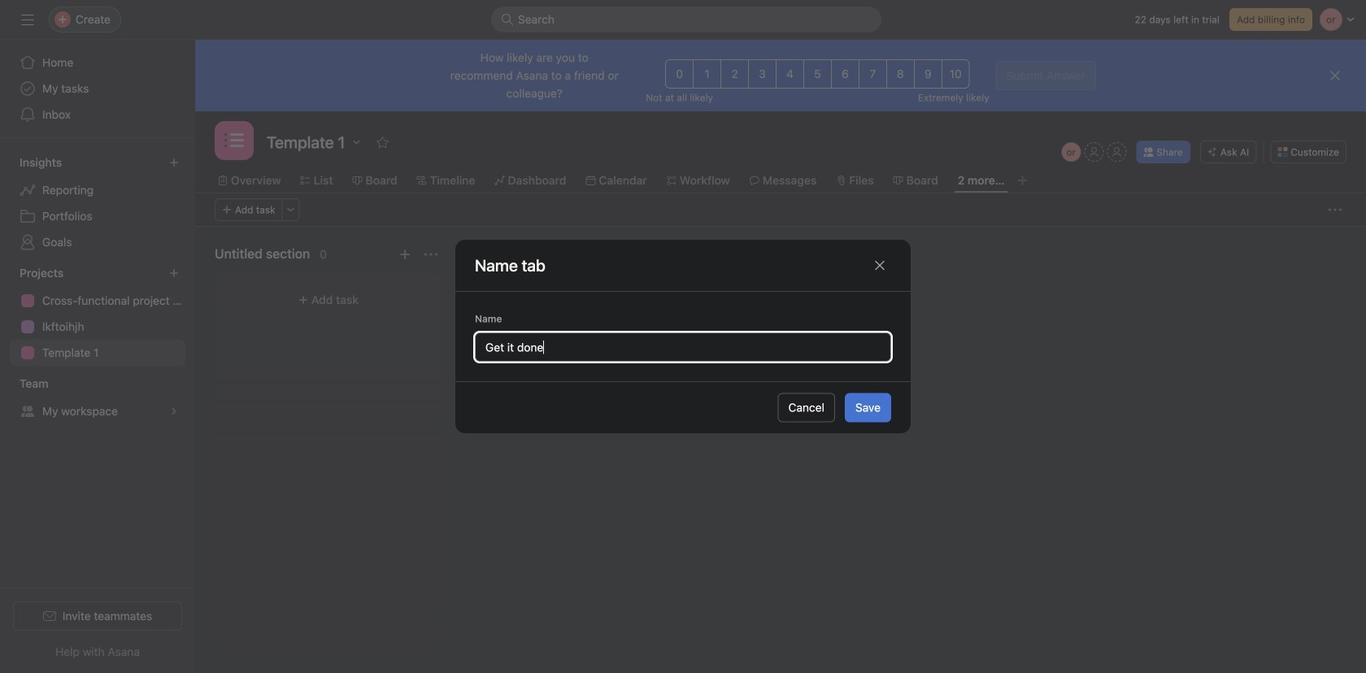 Task type: locate. For each thing, give the bounding box(es) containing it.
add task image
[[399, 248, 412, 261]]

hide sidebar image
[[21, 13, 34, 26]]

option group
[[665, 59, 970, 89]]

projects element
[[0, 259, 195, 369]]

None radio
[[665, 59, 694, 89], [693, 59, 722, 89], [721, 59, 749, 89], [748, 59, 777, 89], [776, 59, 804, 89], [804, 59, 832, 89], [942, 59, 970, 89], [665, 59, 694, 89], [693, 59, 722, 89], [721, 59, 749, 89], [748, 59, 777, 89], [776, 59, 804, 89], [804, 59, 832, 89], [942, 59, 970, 89]]

manage project members image
[[1062, 142, 1081, 162]]

list image
[[224, 131, 244, 150]]

None text field
[[475, 333, 891, 362]]

None radio
[[831, 59, 860, 89], [859, 59, 887, 89], [886, 59, 915, 89], [914, 59, 942, 89], [831, 59, 860, 89], [859, 59, 887, 89], [886, 59, 915, 89], [914, 59, 942, 89]]

close this dialog image
[[873, 259, 886, 272]]

dialog
[[455, 240, 911, 433]]

add to starred image
[[376, 136, 389, 149]]

list box
[[491, 7, 882, 33]]



Task type: describe. For each thing, give the bounding box(es) containing it.
insights element
[[0, 148, 195, 259]]

prominent image
[[501, 13, 514, 26]]

dismiss image
[[1329, 69, 1342, 82]]

teams element
[[0, 369, 195, 428]]

global element
[[0, 40, 195, 137]]



Task type: vqa. For each thing, say whether or not it's contained in the screenshot.
the Close icon
no



